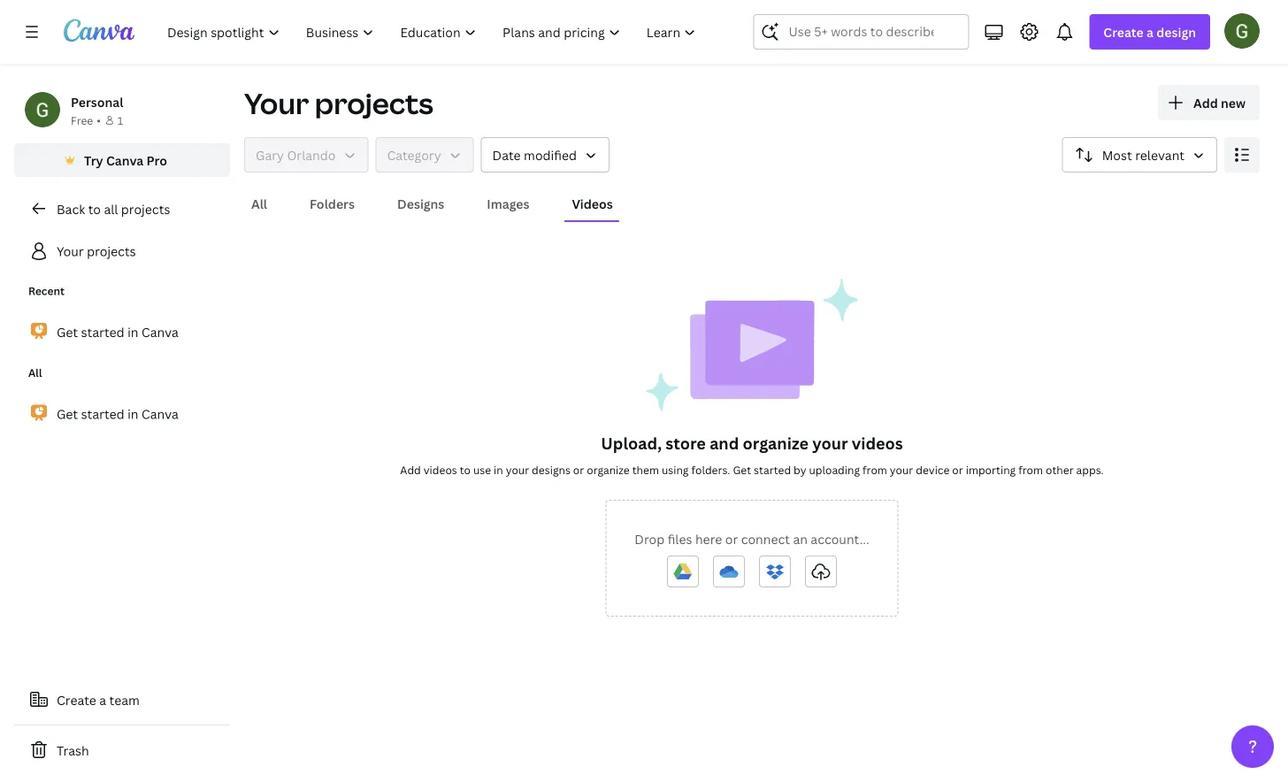 Task type: vqa. For each thing, say whether or not it's contained in the screenshot.
Brand
no



Task type: describe. For each thing, give the bounding box(es) containing it.
Search search field
[[789, 15, 934, 49]]

1 horizontal spatial your
[[812, 432, 848, 454]]

get started in canva for second get started in canva link from the bottom of the page
[[57, 324, 179, 340]]

a for design
[[1147, 23, 1154, 40]]

0 vertical spatial to
[[88, 200, 101, 217]]

create a design
[[1104, 23, 1196, 40]]

1 horizontal spatial your
[[244, 84, 309, 123]]

drop
[[635, 530, 665, 547]]

trash link
[[14, 733, 230, 768]]

get inside upload, store and organize your videos add videos to use in your designs or organize them using folders. get started by uploading from your device or importing from other apps.
[[733, 462, 751, 477]]

using
[[662, 462, 689, 477]]

them
[[632, 462, 659, 477]]

design
[[1157, 23, 1196, 40]]

folders.
[[691, 462, 730, 477]]

most
[[1102, 146, 1132, 163]]

gary
[[256, 146, 284, 163]]

category
[[387, 146, 441, 163]]

1 vertical spatial projects
[[121, 200, 170, 217]]

0 vertical spatial your projects
[[244, 84, 433, 123]]

0 horizontal spatial all
[[28, 365, 42, 380]]

date
[[492, 146, 521, 163]]

in for 1st get started in canva link from the bottom
[[127, 405, 138, 422]]

designs button
[[390, 187, 451, 220]]

importing
[[966, 462, 1016, 477]]

personal
[[71, 93, 123, 110]]

2 get started in canva link from the top
[[14, 395, 230, 433]]

Sort by button
[[1062, 137, 1217, 173]]

add new
[[1193, 94, 1246, 111]]

in inside upload, store and organize your videos add videos to use in your designs or organize them using folders. get started by uploading from your device or importing from other apps.
[[494, 462, 503, 477]]

drop files here or connect an account...
[[635, 530, 869, 547]]

designs
[[532, 462, 571, 477]]

all inside button
[[251, 195, 267, 212]]

account...
[[811, 530, 869, 547]]

free •
[[71, 113, 101, 127]]

upload,
[[601, 432, 662, 454]]

Date modified button
[[481, 137, 610, 173]]

your projects link
[[14, 234, 230, 269]]

files
[[668, 530, 692, 547]]

Owner button
[[244, 137, 368, 173]]

an
[[793, 530, 808, 547]]

1 vertical spatial your projects
[[57, 243, 136, 260]]

gary orlando image
[[1224, 13, 1260, 48]]

canva inside button
[[106, 152, 144, 169]]

started for second get started in canva link from the bottom of the page
[[81, 324, 124, 340]]

2 horizontal spatial or
[[952, 462, 963, 477]]

all
[[104, 200, 118, 217]]

1 horizontal spatial or
[[725, 530, 738, 547]]

gary orlando
[[256, 146, 336, 163]]

images button
[[480, 187, 537, 220]]

to inside upload, store and organize your videos add videos to use in your designs or organize them using folders. get started by uploading from your device or importing from other apps.
[[460, 462, 471, 477]]

1 from from the left
[[863, 462, 887, 477]]



Task type: locate. For each thing, give the bounding box(es) containing it.
folders
[[310, 195, 355, 212]]

1 horizontal spatial to
[[460, 462, 471, 477]]

uploading
[[809, 462, 860, 477]]

your
[[812, 432, 848, 454], [506, 462, 529, 477], [890, 462, 913, 477]]

or right designs
[[573, 462, 584, 477]]

add new button
[[1158, 85, 1260, 120]]

videos left use
[[424, 462, 457, 477]]

create a team
[[57, 691, 140, 708]]

0 vertical spatial get started in canva
[[57, 324, 179, 340]]

a
[[1147, 23, 1154, 40], [99, 691, 106, 708]]

2 horizontal spatial your
[[890, 462, 913, 477]]

canva
[[106, 152, 144, 169], [141, 324, 179, 340], [141, 405, 179, 422]]

0 horizontal spatial your
[[57, 243, 84, 260]]

1 get started in canva from the top
[[57, 324, 179, 340]]

1 horizontal spatial a
[[1147, 23, 1154, 40]]

started inside upload, store and organize your videos add videos to use in your designs or organize them using folders. get started by uploading from your device or importing from other apps.
[[754, 462, 791, 477]]

or
[[573, 462, 584, 477], [952, 462, 963, 477], [725, 530, 738, 547]]

0 horizontal spatial your projects
[[57, 243, 136, 260]]

organize
[[743, 432, 809, 454], [587, 462, 630, 477]]

1 vertical spatial organize
[[587, 462, 630, 477]]

1 vertical spatial create
[[57, 691, 96, 708]]

get
[[57, 324, 78, 340], [57, 405, 78, 422], [733, 462, 751, 477]]

0 vertical spatial projects
[[315, 84, 433, 123]]

get for second get started in canva link from the bottom of the page
[[57, 324, 78, 340]]

to left all
[[88, 200, 101, 217]]

to
[[88, 200, 101, 217], [460, 462, 471, 477]]

0 vertical spatial get
[[57, 324, 78, 340]]

add
[[1193, 94, 1218, 111], [400, 462, 421, 477]]

0 vertical spatial a
[[1147, 23, 1154, 40]]

device
[[916, 462, 950, 477]]

1 vertical spatial videos
[[424, 462, 457, 477]]

and
[[710, 432, 739, 454]]

0 vertical spatial canva
[[106, 152, 144, 169]]

0 horizontal spatial create
[[57, 691, 96, 708]]

team
[[109, 691, 140, 708]]

all down recent
[[28, 365, 42, 380]]

1 vertical spatial started
[[81, 405, 124, 422]]

try canva pro
[[84, 152, 167, 169]]

designs
[[397, 195, 444, 212]]

1 horizontal spatial all
[[251, 195, 267, 212]]

1 vertical spatial in
[[127, 405, 138, 422]]

0 vertical spatial videos
[[852, 432, 903, 454]]

videos button
[[565, 187, 620, 220]]

back to all projects link
[[14, 191, 230, 226]]

create a design button
[[1089, 14, 1210, 50]]

0 vertical spatial add
[[1193, 94, 1218, 111]]

canva for 1st get started in canva link from the bottom
[[141, 405, 179, 422]]

canva for second get started in canva link from the bottom of the page
[[141, 324, 179, 340]]

your left device
[[890, 462, 913, 477]]

your down back
[[57, 243, 84, 260]]

2 vertical spatial get
[[733, 462, 751, 477]]

projects down all
[[87, 243, 136, 260]]

organize down upload,
[[587, 462, 630, 477]]

trash
[[57, 742, 89, 759]]

1 horizontal spatial from
[[1018, 462, 1043, 477]]

0 horizontal spatial from
[[863, 462, 887, 477]]

0 horizontal spatial your
[[506, 462, 529, 477]]

0 horizontal spatial or
[[573, 462, 584, 477]]

most relevant
[[1102, 146, 1185, 163]]

in
[[127, 324, 138, 340], [127, 405, 138, 422], [494, 462, 503, 477]]

your projects down all
[[57, 243, 136, 260]]

try
[[84, 152, 103, 169]]

0 horizontal spatial to
[[88, 200, 101, 217]]

all
[[251, 195, 267, 212], [28, 365, 42, 380]]

recent
[[28, 284, 65, 298]]

2 vertical spatial in
[[494, 462, 503, 477]]

all down gary
[[251, 195, 267, 212]]

add inside dropdown button
[[1193, 94, 1218, 111]]

a left design on the right of page
[[1147, 23, 1154, 40]]

from
[[863, 462, 887, 477], [1018, 462, 1043, 477]]

add left new
[[1193, 94, 1218, 111]]

pro
[[146, 152, 167, 169]]

create inside create a team button
[[57, 691, 96, 708]]

your up uploading
[[812, 432, 848, 454]]

apps.
[[1076, 462, 1104, 477]]

1 horizontal spatial organize
[[743, 432, 809, 454]]

other
[[1046, 462, 1074, 477]]

create left design on the right of page
[[1104, 23, 1144, 40]]

create inside dropdown button
[[1104, 23, 1144, 40]]

1 vertical spatial to
[[460, 462, 471, 477]]

create left team
[[57, 691, 96, 708]]

orlando
[[287, 146, 336, 163]]

0 horizontal spatial videos
[[424, 462, 457, 477]]

connect
[[741, 530, 790, 547]]

your projects
[[244, 84, 433, 123], [57, 243, 136, 260]]

date modified
[[492, 146, 577, 163]]

or right device
[[952, 462, 963, 477]]

try canva pro button
[[14, 143, 230, 177]]

folders button
[[303, 187, 362, 220]]

modified
[[524, 146, 577, 163]]

your left designs
[[506, 462, 529, 477]]

0 vertical spatial all
[[251, 195, 267, 212]]

in for second get started in canva link from the bottom of the page
[[127, 324, 138, 340]]

store
[[666, 432, 706, 454]]

images
[[487, 195, 529, 212]]

all button
[[244, 187, 274, 220]]

back to all projects
[[57, 200, 170, 217]]

from right uploading
[[863, 462, 887, 477]]

or right here
[[725, 530, 738, 547]]

videos
[[572, 195, 613, 212]]

top level navigation element
[[156, 14, 711, 50]]

0 vertical spatial create
[[1104, 23, 1144, 40]]

1 get started in canva link from the top
[[14, 313, 230, 351]]

projects up category
[[315, 84, 433, 123]]

1 horizontal spatial your projects
[[244, 84, 433, 123]]

started for 1st get started in canva link from the bottom
[[81, 405, 124, 422]]

back
[[57, 200, 85, 217]]

None search field
[[753, 14, 969, 50]]

0 horizontal spatial add
[[400, 462, 421, 477]]

add inside upload, store and organize your videos add videos to use in your designs or organize them using folders. get started by uploading from your device or importing from other apps.
[[400, 462, 421, 477]]

1 vertical spatial get started in canva link
[[14, 395, 230, 433]]

Category button
[[375, 137, 474, 173]]

projects right all
[[121, 200, 170, 217]]

organize up "by"
[[743, 432, 809, 454]]

0 horizontal spatial a
[[99, 691, 106, 708]]

get started in canva for 1st get started in canva link from the bottom
[[57, 405, 179, 422]]

1
[[118, 113, 123, 127]]

relevant
[[1135, 146, 1185, 163]]

0 vertical spatial get started in canva link
[[14, 313, 230, 351]]

1 vertical spatial a
[[99, 691, 106, 708]]

get started in canva link
[[14, 313, 230, 351], [14, 395, 230, 433]]

a inside button
[[99, 691, 106, 708]]

1 vertical spatial add
[[400, 462, 421, 477]]

2 vertical spatial projects
[[87, 243, 136, 260]]

projects
[[315, 84, 433, 123], [121, 200, 170, 217], [87, 243, 136, 260]]

•
[[97, 113, 101, 127]]

2 from from the left
[[1018, 462, 1043, 477]]

new
[[1221, 94, 1246, 111]]

0 vertical spatial organize
[[743, 432, 809, 454]]

free
[[71, 113, 93, 127]]

1 horizontal spatial add
[[1193, 94, 1218, 111]]

0 vertical spatial started
[[81, 324, 124, 340]]

videos up uploading
[[852, 432, 903, 454]]

2 vertical spatial canva
[[141, 405, 179, 422]]

1 vertical spatial all
[[28, 365, 42, 380]]

get started in canva
[[57, 324, 179, 340], [57, 405, 179, 422]]

0 vertical spatial in
[[127, 324, 138, 340]]

a left team
[[99, 691, 106, 708]]

videos
[[852, 432, 903, 454], [424, 462, 457, 477]]

add left use
[[400, 462, 421, 477]]

a for team
[[99, 691, 106, 708]]

0 horizontal spatial organize
[[587, 462, 630, 477]]

1 horizontal spatial videos
[[852, 432, 903, 454]]

create for create a design
[[1104, 23, 1144, 40]]

1 vertical spatial canva
[[141, 324, 179, 340]]

2 get started in canva from the top
[[57, 405, 179, 422]]

get for 1st get started in canva link from the bottom
[[57, 405, 78, 422]]

started
[[81, 324, 124, 340], [81, 405, 124, 422], [754, 462, 791, 477]]

2 vertical spatial started
[[754, 462, 791, 477]]

your projects up orlando
[[244, 84, 433, 123]]

a inside dropdown button
[[1147, 23, 1154, 40]]

1 vertical spatial your
[[57, 243, 84, 260]]

1 vertical spatial get
[[57, 405, 78, 422]]

0 vertical spatial your
[[244, 84, 309, 123]]

create a team button
[[14, 682, 230, 717]]

create for create a team
[[57, 691, 96, 708]]

by
[[794, 462, 806, 477]]

here
[[695, 530, 722, 547]]

use
[[473, 462, 491, 477]]

your
[[244, 84, 309, 123], [57, 243, 84, 260]]

to left use
[[460, 462, 471, 477]]

your up gary
[[244, 84, 309, 123]]

1 vertical spatial get started in canva
[[57, 405, 179, 422]]

1 horizontal spatial create
[[1104, 23, 1144, 40]]

from left other
[[1018, 462, 1043, 477]]

upload, store and organize your videos add videos to use in your designs or organize them using folders. get started by uploading from your device or importing from other apps.
[[400, 432, 1104, 477]]

create
[[1104, 23, 1144, 40], [57, 691, 96, 708]]



